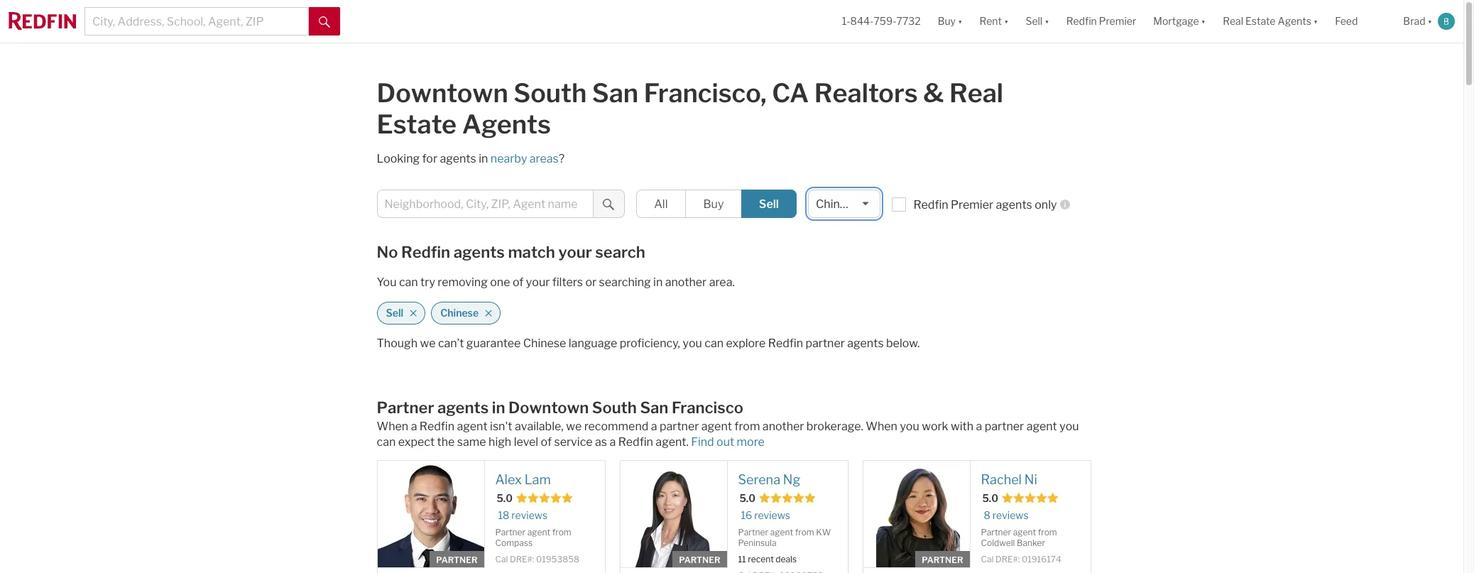 Task type: vqa. For each thing, say whether or not it's contained in the screenshot.
left County
no



Task type: locate. For each thing, give the bounding box(es) containing it.
we
[[420, 337, 436, 350], [566, 420, 582, 433]]

agents
[[440, 152, 476, 165], [996, 198, 1032, 212], [454, 243, 505, 261], [847, 337, 884, 350], [437, 398, 489, 417]]

of
[[513, 276, 524, 289], [541, 435, 552, 449]]

0 vertical spatial premier
[[1099, 15, 1136, 27]]

we left can't
[[420, 337, 436, 350]]

0 horizontal spatial premier
[[951, 198, 993, 212]]

for
[[422, 152, 437, 165]]

▾ inside rent ▾ dropdown button
[[1004, 15, 1009, 27]]

0 vertical spatial sell
[[1026, 15, 1043, 27]]

cal down "coldwell"
[[981, 554, 994, 565]]

agents for redfin
[[454, 243, 505, 261]]

0 horizontal spatial rating 5 out of 5 element
[[516, 492, 573, 506]]

5.0 up 8
[[982, 492, 998, 504]]

2 ▾ from the left
[[1004, 15, 1009, 27]]

sell inside 'radio'
[[759, 197, 779, 211]]

sell
[[1026, 15, 1043, 27], [759, 197, 779, 211], [386, 307, 403, 319]]

1 horizontal spatial agents
[[1278, 15, 1311, 27]]

agent down 18 reviews link at the bottom
[[527, 527, 550, 537]]

0 horizontal spatial south
[[514, 77, 587, 109]]

1 horizontal spatial buy
[[938, 15, 956, 27]]

1 horizontal spatial estate
[[1246, 15, 1276, 27]]

san francisco real estate agent rachel ni image
[[863, 461, 970, 567]]

1 horizontal spatial reviews
[[754, 509, 790, 521]]

0 vertical spatial buy
[[938, 15, 956, 27]]

2 5.0 from the left
[[740, 492, 756, 504]]

cal down "compass"
[[495, 554, 508, 565]]

can
[[399, 276, 418, 289], [705, 337, 724, 350], [377, 435, 396, 449]]

nearby
[[491, 152, 527, 165]]

1 horizontal spatial downtown
[[508, 398, 589, 417]]

3 ▾ from the left
[[1045, 15, 1049, 27]]

2 vertical spatial chinese
[[523, 337, 566, 350]]

3 5.0 from the left
[[982, 492, 998, 504]]

agent up same on the left bottom of page
[[457, 420, 488, 433]]

agents left the feed at the top right of page
[[1278, 15, 1311, 27]]

1 horizontal spatial south
[[592, 398, 637, 417]]

1 vertical spatial we
[[566, 420, 582, 433]]

can left 'try'
[[399, 276, 418, 289]]

buy inside dropdown button
[[938, 15, 956, 27]]

redfin
[[1066, 15, 1097, 27], [913, 198, 948, 212], [401, 243, 450, 261], [768, 337, 803, 350], [420, 420, 455, 433], [618, 435, 653, 449]]

you up rachel ni link at right bottom
[[1060, 420, 1079, 433]]

agent up out
[[701, 420, 732, 433]]

reviews up partner agent from on the right
[[754, 509, 790, 521]]

reviews right 18
[[512, 509, 548, 521]]

peninsula
[[738, 538, 777, 548]]

1 horizontal spatial premier
[[1099, 15, 1136, 27]]

agent up banker
[[1013, 527, 1036, 537]]

in up isn't
[[492, 398, 505, 417]]

reviews inside the 18 reviews partner agent from compass cal dre#: 01953858
[[512, 509, 548, 521]]

3 rating 5 out of 5 element from the left
[[1002, 492, 1059, 506]]

Buy radio
[[685, 190, 742, 218]]

0 vertical spatial agents
[[1278, 15, 1311, 27]]

partner
[[806, 337, 845, 350], [660, 420, 699, 433], [985, 420, 1024, 433]]

language
[[569, 337, 617, 350]]

7732
[[897, 15, 921, 27]]

agents for for
[[440, 152, 476, 165]]

▾ inside mortgage ▾ dropdown button
[[1201, 15, 1206, 27]]

Sell radio
[[741, 190, 797, 218]]

can't
[[438, 337, 464, 350]]

we inside when a redfin agent isn't available, we recommend a partner agent from another brokerage. when you work with a partner agent you can expect the same high level of service as a redfin agent.
[[566, 420, 582, 433]]

sell for sell 'radio'
[[759, 197, 779, 211]]

▾ inside buy ▾ dropdown button
[[958, 15, 963, 27]]

francisco,
[[644, 77, 767, 109]]

premier for redfin premier
[[1099, 15, 1136, 27]]

work
[[922, 420, 948, 433]]

0 horizontal spatial reviews
[[512, 509, 548, 521]]

from up 01953858 in the left of the page
[[552, 527, 571, 537]]

2 horizontal spatial in
[[653, 276, 663, 289]]

sell ▾
[[1026, 15, 1049, 27]]

level
[[514, 435, 538, 449]]

1 vertical spatial buy
[[703, 197, 724, 211]]

2 horizontal spatial sell
[[1026, 15, 1043, 27]]

same
[[457, 435, 486, 449]]

0 horizontal spatial buy
[[703, 197, 724, 211]]

1 vertical spatial your
[[526, 276, 550, 289]]

1 cal from the left
[[495, 554, 508, 565]]

1 horizontal spatial rating 5 out of 5 element
[[759, 492, 816, 506]]

1 horizontal spatial chinese
[[523, 337, 566, 350]]

from up banker
[[1038, 527, 1057, 537]]

1-844-759-7732 link
[[842, 15, 921, 27]]

can left explore
[[705, 337, 724, 350]]

partner
[[377, 398, 434, 417], [495, 527, 526, 537], [738, 527, 768, 537], [981, 527, 1011, 537], [436, 554, 478, 565], [679, 554, 720, 565], [922, 554, 963, 565]]

estate inside dropdown button
[[1246, 15, 1276, 27]]

when up expect
[[377, 420, 408, 433]]

san francisco real estate agent serena ng image
[[620, 461, 727, 567]]

1 vertical spatial san
[[640, 398, 668, 417]]

1 horizontal spatial submit search image
[[603, 199, 614, 210]]

a up agent.
[[651, 420, 657, 433]]

2 reviews from the left
[[754, 509, 790, 521]]

another up more
[[763, 420, 804, 433]]

▾ left rent
[[958, 15, 963, 27]]

1 vertical spatial in
[[653, 276, 663, 289]]

1 5.0 from the left
[[497, 492, 513, 504]]

sell left the remove sell icon
[[386, 307, 403, 319]]

1 vertical spatial south
[[592, 398, 637, 417]]

0 horizontal spatial sell
[[386, 307, 403, 319]]

▾ left the feed at the top right of page
[[1314, 15, 1318, 27]]

serena ng 5.0
[[738, 472, 801, 504]]

agent up ni
[[1027, 420, 1057, 433]]

when right brokerage. in the bottom right of the page
[[866, 420, 898, 433]]

sell right 'buy' option
[[759, 197, 779, 211]]

1 horizontal spatial cal
[[981, 554, 994, 565]]

estate
[[1246, 15, 1276, 27], [377, 109, 457, 140]]

agents inside downtown south san francisco, ca realtors & real estate agents
[[462, 109, 551, 140]]

0 horizontal spatial another
[[665, 276, 707, 289]]

mortgage ▾ button
[[1145, 0, 1214, 43]]

0 horizontal spatial partner
[[660, 420, 699, 433]]

reviews right 8
[[993, 509, 1029, 521]]

filters
[[552, 276, 583, 289]]

you left work
[[900, 420, 919, 433]]

you
[[683, 337, 702, 350], [900, 420, 919, 433], [1060, 420, 1079, 433]]

francisco
[[672, 398, 743, 417]]

premier for redfin premier agents only
[[951, 198, 993, 212]]

dre#: down "coldwell"
[[996, 554, 1020, 565]]

dre#: down "compass"
[[510, 554, 534, 565]]

a
[[411, 420, 417, 433], [651, 420, 657, 433], [976, 420, 982, 433], [610, 435, 616, 449]]

0 horizontal spatial agents
[[462, 109, 551, 140]]

1 vertical spatial can
[[705, 337, 724, 350]]

reviews inside 8 reviews partner agent from coldwell banker cal dre#: 01916174
[[993, 509, 1029, 521]]

0 horizontal spatial when
[[377, 420, 408, 433]]

2 vertical spatial in
[[492, 398, 505, 417]]

downtown
[[377, 77, 508, 109], [508, 398, 589, 417]]

1 vertical spatial submit search image
[[603, 199, 614, 210]]

in right 'searching'
[[653, 276, 663, 289]]

1 vertical spatial agents
[[462, 109, 551, 140]]

0 vertical spatial downtown
[[377, 77, 508, 109]]

real
[[1223, 15, 1243, 27], [949, 77, 1003, 109]]

▾ for sell ▾
[[1045, 15, 1049, 27]]

2 vertical spatial can
[[377, 435, 396, 449]]

0 vertical spatial we
[[420, 337, 436, 350]]

5.0 inside the alex lam 5.0
[[497, 492, 513, 504]]

san
[[592, 77, 638, 109], [640, 398, 668, 417]]

0 vertical spatial another
[[665, 276, 707, 289]]

chinese left language
[[523, 337, 566, 350]]

0 vertical spatial estate
[[1246, 15, 1276, 27]]

nearby areas link
[[491, 152, 559, 165]]

0 horizontal spatial estate
[[377, 109, 457, 140]]

sell inside dropdown button
[[1026, 15, 1043, 27]]

4 ▾ from the left
[[1201, 15, 1206, 27]]

agents up removing
[[454, 243, 505, 261]]

6 ▾ from the left
[[1428, 15, 1432, 27]]

agents for premier
[[996, 198, 1032, 212]]

▾ right rent ▾
[[1045, 15, 1049, 27]]

in left nearby
[[479, 152, 488, 165]]

though we can't guarantee chinese language proficiency, you can explore redfin partner agents below.
[[377, 337, 920, 350]]

1 horizontal spatial when
[[866, 420, 898, 433]]

0 horizontal spatial real
[[949, 77, 1003, 109]]

1 ▾ from the left
[[958, 15, 963, 27]]

buy right all radio
[[703, 197, 724, 211]]

agents left below. in the bottom right of the page
[[847, 337, 884, 350]]

downtown up for
[[377, 77, 508, 109]]

recommend
[[584, 420, 649, 433]]

2 cal from the left
[[981, 554, 994, 565]]

1 vertical spatial real
[[949, 77, 1003, 109]]

0 horizontal spatial cal
[[495, 554, 508, 565]]

▾ inside sell ▾ dropdown button
[[1045, 15, 1049, 27]]

chinese right sell 'radio'
[[816, 197, 859, 211]]

0 horizontal spatial san
[[592, 77, 638, 109]]

search
[[595, 243, 645, 261]]

1 horizontal spatial san
[[640, 398, 668, 417]]

1 dre#: from the left
[[510, 554, 534, 565]]

real right the &
[[949, 77, 1003, 109]]

1 vertical spatial another
[[763, 420, 804, 433]]

another
[[665, 276, 707, 289], [763, 420, 804, 433]]

areas
[[530, 152, 559, 165]]

your left filters
[[526, 276, 550, 289]]

0 horizontal spatial can
[[377, 435, 396, 449]]

agents up same on the left bottom of page
[[437, 398, 489, 417]]

redfin inside button
[[1066, 15, 1097, 27]]

2 horizontal spatial can
[[705, 337, 724, 350]]

Neighborhood, City, ZIP, Agent name search field
[[377, 190, 593, 218]]

0 horizontal spatial in
[[479, 152, 488, 165]]

banker
[[1017, 538, 1045, 548]]

sell right rent ▾
[[1026, 15, 1043, 27]]

of down available, on the left of the page
[[541, 435, 552, 449]]

of inside when a redfin agent isn't available, we recommend a partner agent from another brokerage. when you work with a partner agent you can expect the same high level of service as a redfin agent.
[[541, 435, 552, 449]]

1 vertical spatial sell
[[759, 197, 779, 211]]

match
[[508, 243, 555, 261]]

0 vertical spatial san
[[592, 77, 638, 109]]

1 horizontal spatial 5.0
[[740, 492, 756, 504]]

1 vertical spatial premier
[[951, 198, 993, 212]]

buy inside option
[[703, 197, 724, 211]]

one
[[490, 276, 510, 289]]

0 vertical spatial submit search image
[[319, 16, 330, 28]]

0 vertical spatial south
[[514, 77, 587, 109]]

▾ right brad
[[1428, 15, 1432, 27]]

cal
[[495, 554, 508, 565], [981, 554, 994, 565]]

rating 5 out of 5 element
[[516, 492, 573, 506], [759, 492, 816, 506], [1002, 492, 1059, 506]]

2 horizontal spatial you
[[1060, 420, 1079, 433]]

3 reviews from the left
[[993, 509, 1029, 521]]

5.0 inside serena ng 5.0
[[740, 492, 756, 504]]

submit search image
[[319, 16, 330, 28], [603, 199, 614, 210]]

▾ right rent
[[1004, 15, 1009, 27]]

can left expect
[[377, 435, 396, 449]]

of right one
[[513, 276, 524, 289]]

1 vertical spatial estate
[[377, 109, 457, 140]]

0 horizontal spatial submit search image
[[319, 16, 330, 28]]

your up filters
[[558, 243, 592, 261]]

1 horizontal spatial real
[[1223, 15, 1243, 27]]

0 horizontal spatial 5.0
[[497, 492, 513, 504]]

1 horizontal spatial can
[[399, 276, 418, 289]]

coldwell
[[981, 538, 1015, 548]]

agents left only
[[996, 198, 1032, 212]]

▾
[[958, 15, 963, 27], [1004, 15, 1009, 27], [1045, 15, 1049, 27], [1201, 15, 1206, 27], [1314, 15, 1318, 27], [1428, 15, 1432, 27]]

5.0
[[497, 492, 513, 504], [740, 492, 756, 504], [982, 492, 998, 504]]

1 horizontal spatial in
[[492, 398, 505, 417]]

rating 5 out of 5 element down 'alex lam' link
[[516, 492, 573, 506]]

rating 5 out of 5 element down rachel ni link at right bottom
[[1002, 492, 1059, 506]]

0 vertical spatial of
[[513, 276, 524, 289]]

2 dre#: from the left
[[996, 554, 1020, 565]]

south up areas
[[514, 77, 587, 109]]

0 horizontal spatial dre#:
[[510, 554, 534, 565]]

5 ▾ from the left
[[1314, 15, 1318, 27]]

option group containing all
[[636, 190, 797, 218]]

1 vertical spatial of
[[541, 435, 552, 449]]

cal inside 8 reviews partner agent from coldwell banker cal dre#: 01916174
[[981, 554, 994, 565]]

2 horizontal spatial rating 5 out of 5 element
[[1002, 492, 1059, 506]]

south up recommend
[[592, 398, 637, 417]]

16
[[741, 509, 752, 521]]

0 vertical spatial your
[[558, 243, 592, 261]]

5.0 for alex
[[497, 492, 513, 504]]

san inside downtown south san francisco, ca realtors & real estate agents
[[592, 77, 638, 109]]

1 horizontal spatial we
[[566, 420, 582, 433]]

south
[[514, 77, 587, 109], [592, 398, 637, 417]]

0 horizontal spatial chinese
[[440, 307, 479, 319]]

1 vertical spatial chinese
[[440, 307, 479, 319]]

you right "proficiency,"
[[683, 337, 702, 350]]

real estate agents ▾ link
[[1223, 0, 1318, 43]]

as
[[595, 435, 607, 449]]

1 horizontal spatial you
[[900, 420, 919, 433]]

chinese
[[816, 197, 859, 211], [440, 307, 479, 319], [523, 337, 566, 350]]

0 horizontal spatial of
[[513, 276, 524, 289]]

5.0 inside rachel ni 5.0
[[982, 492, 998, 504]]

real right mortgage ▾
[[1223, 15, 1243, 27]]

1 reviews from the left
[[512, 509, 548, 521]]

option group
[[636, 190, 797, 218]]

1 horizontal spatial of
[[541, 435, 552, 449]]

agents up nearby
[[462, 109, 551, 140]]

2 horizontal spatial chinese
[[816, 197, 859, 211]]

we up service
[[566, 420, 582, 433]]

premier
[[1099, 15, 1136, 27], [951, 198, 993, 212]]

agents right for
[[440, 152, 476, 165]]

16 reviews
[[741, 509, 790, 521]]

1 horizontal spatial sell
[[759, 197, 779, 211]]

1 horizontal spatial another
[[763, 420, 804, 433]]

buy right 7732
[[938, 15, 956, 27]]

brad
[[1403, 15, 1426, 27]]

from
[[734, 420, 760, 433], [552, 527, 571, 537], [795, 527, 814, 537], [1038, 527, 1057, 537]]

▾ right mortgage
[[1201, 15, 1206, 27]]

18
[[498, 509, 509, 521]]

looking
[[377, 152, 420, 165]]

0 vertical spatial real
[[1223, 15, 1243, 27]]

18 reviews link
[[498, 508, 548, 522]]

dre#:
[[510, 554, 534, 565], [996, 554, 1020, 565]]

real inside dropdown button
[[1223, 15, 1243, 27]]

5.0 up 18
[[497, 492, 513, 504]]

5.0 up 16
[[740, 492, 756, 504]]

1 rating 5 out of 5 element from the left
[[516, 492, 573, 506]]

1 horizontal spatial your
[[558, 243, 592, 261]]

downtown up available, on the left of the page
[[508, 398, 589, 417]]

premier inside button
[[1099, 15, 1136, 27]]

0 horizontal spatial downtown
[[377, 77, 508, 109]]

rating 5 out of 5 element down serena ng link
[[759, 492, 816, 506]]

0 vertical spatial chinese
[[816, 197, 859, 211]]

rating 5 out of 5 element for lam
[[516, 492, 573, 506]]

2 rating 5 out of 5 element from the left
[[759, 492, 816, 506]]

2 horizontal spatial reviews
[[993, 509, 1029, 521]]

estate inside downtown south san francisco, ca realtors & real estate agents
[[377, 109, 457, 140]]

another left area.
[[665, 276, 707, 289]]

1 horizontal spatial dre#:
[[996, 554, 1020, 565]]

dre#: inside the 18 reviews partner agent from compass cal dre#: 01953858
[[510, 554, 534, 565]]

1 when from the left
[[377, 420, 408, 433]]

from up more
[[734, 420, 760, 433]]

2 horizontal spatial 5.0
[[982, 492, 998, 504]]

chinese left remove chinese "image"
[[440, 307, 479, 319]]

buy ▾
[[938, 15, 963, 27]]

▾ for buy ▾
[[958, 15, 963, 27]]

can inside when a redfin agent isn't available, we recommend a partner agent from another brokerage. when you work with a partner agent you can expect the same high level of service as a redfin agent.
[[377, 435, 396, 449]]

the
[[437, 435, 455, 449]]



Task type: describe. For each thing, give the bounding box(es) containing it.
mortgage ▾
[[1153, 15, 1206, 27]]

reviews for alex
[[512, 509, 548, 521]]

user photo image
[[1438, 13, 1455, 30]]

isn't
[[490, 420, 512, 433]]

partner inside 8 reviews partner agent from coldwell banker cal dre#: 01916174
[[981, 527, 1011, 537]]

buy for buy
[[703, 197, 724, 211]]

serena ng link
[[738, 471, 837, 489]]

from left kw
[[795, 527, 814, 537]]

lam
[[525, 472, 551, 487]]

rachel ni 5.0
[[981, 472, 1037, 504]]

agent.
[[656, 435, 689, 449]]

no redfin agents match your search
[[377, 243, 645, 261]]

serena
[[738, 472, 780, 487]]

2 vertical spatial sell
[[386, 307, 403, 319]]

ng
[[783, 472, 801, 487]]

or
[[585, 276, 597, 289]]

▾ inside real estate agents ▾ link
[[1314, 15, 1318, 27]]

area.
[[709, 276, 735, 289]]

buy for buy ▾
[[938, 15, 956, 27]]

brokerage.
[[807, 420, 863, 433]]

from inside 8 reviews partner agent from coldwell banker cal dre#: 01916174
[[1038, 527, 1057, 537]]

18 reviews partner agent from compass cal dre#: 01953858
[[495, 509, 579, 565]]

rating 5 out of 5 element for ni
[[1002, 492, 1059, 506]]

buy ▾ button
[[938, 0, 963, 43]]

mortgage ▾ button
[[1153, 0, 1206, 43]]

5.0 for serena
[[740, 492, 756, 504]]

redfin premier button
[[1058, 0, 1145, 43]]

11 recent deals
[[738, 554, 797, 565]]

rachel
[[981, 472, 1022, 487]]

partner agents in downtown south san francisco
[[377, 398, 743, 417]]

downtown inside downtown south san francisco, ca realtors & real estate agents
[[377, 77, 508, 109]]

1 vertical spatial downtown
[[508, 398, 589, 417]]

0 vertical spatial in
[[479, 152, 488, 165]]

agent inside the 18 reviews partner agent from compass cal dre#: 01953858
[[527, 527, 550, 537]]

0 horizontal spatial you
[[683, 337, 702, 350]]

try
[[420, 276, 435, 289]]

compass
[[495, 538, 533, 548]]

feed
[[1335, 15, 1358, 27]]

redfin premier
[[1066, 15, 1136, 27]]

a right as
[[610, 435, 616, 449]]

another inside when a redfin agent isn't available, we recommend a partner agent from another brokerage. when you work with a partner agent you can expect the same high level of service as a redfin agent.
[[763, 420, 804, 433]]

out
[[717, 435, 734, 449]]

a right with
[[976, 420, 982, 433]]

8 reviews partner agent from coldwell banker cal dre#: 01916174
[[981, 509, 1061, 565]]

dre#: inside 8 reviews partner agent from coldwell banker cal dre#: 01916174
[[996, 554, 1020, 565]]

looking for agents in nearby areas ?
[[377, 152, 565, 165]]

kw peninsula
[[738, 527, 831, 548]]

remove sell image
[[409, 309, 418, 317]]

alex
[[495, 472, 522, 487]]

rachel ni link
[[981, 471, 1080, 489]]

buy ▾ button
[[929, 0, 971, 43]]

deals
[[776, 554, 797, 565]]

▾ for rent ▾
[[1004, 15, 1009, 27]]

5.0 for rachel
[[982, 492, 998, 504]]

rating 5 out of 5 element for ng
[[759, 492, 816, 506]]

real inside downtown south san francisco, ca realtors & real estate agents
[[949, 77, 1003, 109]]

rent ▾
[[980, 15, 1009, 27]]

remove chinese image
[[484, 309, 493, 317]]

no
[[377, 243, 398, 261]]

alex lam 5.0
[[495, 472, 551, 504]]

rent ▾ button
[[980, 0, 1009, 43]]

partner inside the 18 reviews partner agent from compass cal dre#: 01953858
[[495, 527, 526, 537]]

▾ for brad ▾
[[1428, 15, 1432, 27]]

0 horizontal spatial we
[[420, 337, 436, 350]]

high
[[489, 435, 511, 449]]

1-844-759-7732
[[842, 15, 921, 27]]

brad ▾
[[1403, 15, 1432, 27]]

sell for sell ▾
[[1026, 15, 1043, 27]]

feed button
[[1327, 0, 1395, 43]]

san francisco real estate agent alex lam image
[[377, 461, 484, 567]]

2 when from the left
[[866, 420, 898, 433]]

0 vertical spatial can
[[399, 276, 418, 289]]

2 horizontal spatial partner
[[985, 420, 1024, 433]]

only
[[1035, 198, 1057, 212]]

8
[[984, 509, 990, 521]]

sell ▾ button
[[1017, 0, 1058, 43]]

from inside the 18 reviews partner agent from compass cal dre#: 01953858
[[552, 527, 571, 537]]

a up expect
[[411, 420, 417, 433]]

south inside downtown south san francisco, ca realtors & real estate agents
[[514, 77, 587, 109]]

rent
[[980, 15, 1002, 27]]

service
[[554, 435, 593, 449]]

real estate agents ▾
[[1223, 15, 1318, 27]]

from inside when a redfin agent isn't available, we recommend a partner agent from another brokerage. when you work with a partner agent you can expect the same high level of service as a redfin agent.
[[734, 420, 760, 433]]

mortgage
[[1153, 15, 1199, 27]]

find
[[691, 435, 714, 449]]

alex lam link
[[495, 471, 594, 489]]

01916174
[[1022, 554, 1061, 565]]

cal inside the 18 reviews partner agent from compass cal dre#: 01953858
[[495, 554, 508, 565]]

ca
[[772, 77, 809, 109]]

realtors
[[814, 77, 918, 109]]

downtown south san francisco, ca realtors & real estate agents
[[377, 77, 1003, 140]]

real estate agents ▾ button
[[1214, 0, 1327, 43]]

below.
[[886, 337, 920, 350]]

0 horizontal spatial your
[[526, 276, 550, 289]]

kw
[[816, 527, 831, 537]]

you
[[377, 276, 397, 289]]

available,
[[515, 420, 564, 433]]

proficiency,
[[620, 337, 680, 350]]

all
[[654, 197, 668, 211]]

removing
[[438, 276, 488, 289]]

11
[[738, 554, 746, 565]]

though
[[377, 337, 418, 350]]

?
[[559, 152, 565, 165]]

&
[[923, 77, 944, 109]]

▾ for mortgage ▾
[[1201, 15, 1206, 27]]

8 reviews link
[[984, 508, 1029, 522]]

City, Address, School, Agent, ZIP search field
[[85, 7, 309, 36]]

16 reviews link
[[741, 508, 790, 522]]

ni
[[1025, 472, 1037, 487]]

reviews for rachel
[[993, 509, 1029, 521]]

agent inside 8 reviews partner agent from coldwell banker cal dre#: 01916174
[[1013, 527, 1036, 537]]

find out more
[[691, 435, 765, 449]]

01953858
[[536, 554, 579, 565]]

844-
[[850, 15, 874, 27]]

guarantee
[[466, 337, 521, 350]]

1 horizontal spatial partner
[[806, 337, 845, 350]]

when a redfin agent isn't available, we recommend a partner agent from another brokerage. when you work with a partner agent you can expect the same high level of service as a redfin agent.
[[377, 420, 1079, 449]]

expect
[[398, 435, 435, 449]]

agent down 16 reviews link
[[770, 527, 793, 537]]

agents inside dropdown button
[[1278, 15, 1311, 27]]

redfin premier agents only
[[913, 198, 1057, 212]]

sell ▾ button
[[1026, 0, 1049, 43]]

explore
[[726, 337, 766, 350]]

partner agent from
[[738, 527, 816, 537]]

All radio
[[636, 190, 686, 218]]



